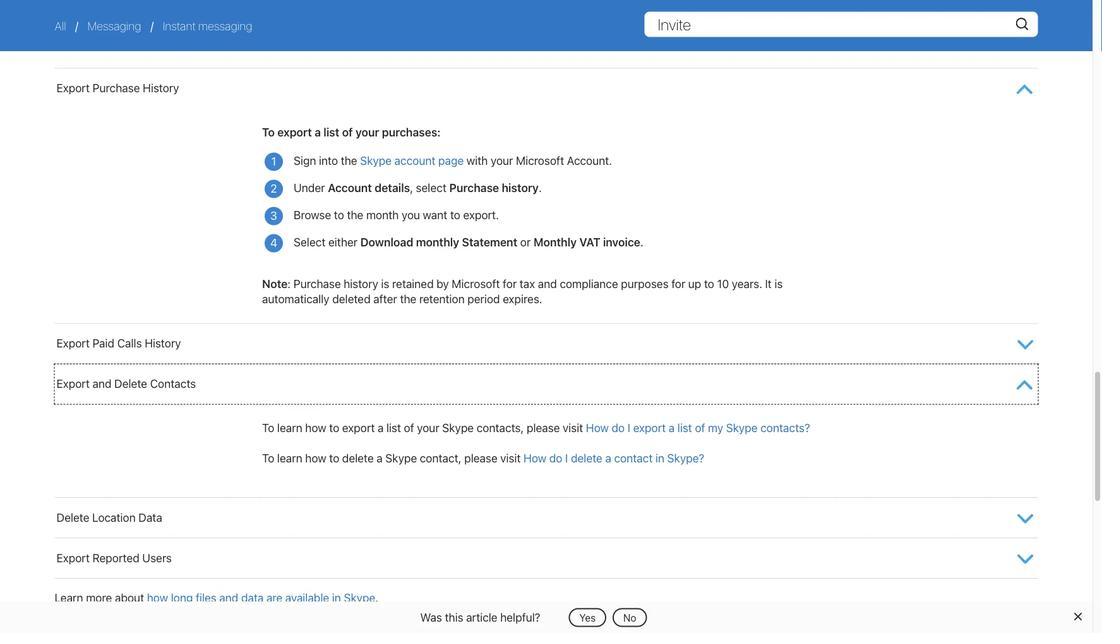 Task type: locate. For each thing, give the bounding box(es) containing it.
4 export from the top
[[57, 551, 90, 565]]

purchase down with
[[450, 181, 499, 195]]

export inside 'dropdown button'
[[57, 551, 90, 565]]

1 horizontal spatial visit
[[563, 421, 583, 435]]

0 horizontal spatial your
[[356, 125, 379, 139]]

purchase for history
[[93, 81, 140, 95]]

available
[[285, 591, 329, 604]]

the down retained
[[400, 292, 417, 306]]

0 horizontal spatial list
[[324, 125, 339, 139]]

2 horizontal spatial your
[[491, 154, 513, 167]]

0 horizontal spatial for
[[503, 277, 517, 291]]

note
[[262, 277, 288, 291]]

want
[[423, 208, 447, 222]]

in right the available
[[332, 591, 341, 604]]

learn for to learn how to export a list of your skype contacts, please visit how do i export a list of my skype contacts?
[[277, 421, 302, 435]]

1 horizontal spatial your
[[417, 421, 440, 435]]

0 vertical spatial learn
[[277, 421, 302, 435]]

None text field
[[645, 12, 1038, 37]]

microsoft up period
[[452, 277, 500, 291]]

by
[[437, 277, 449, 291]]

:
[[288, 277, 291, 291]]

for left tax
[[503, 277, 517, 291]]

microsoft inside : purchase history is retained by microsoft for tax and compliance purposes for up to 10 years. it is automatically deleted after the retention period expires.
[[452, 277, 500, 291]]

1 horizontal spatial please
[[527, 421, 560, 435]]

in left the skype?
[[656, 451, 665, 465]]

i up the contact
[[628, 421, 631, 435]]

under account details , select purchase history .
[[294, 181, 542, 195]]

1 delete from the left
[[342, 451, 374, 465]]

and right tax
[[538, 277, 557, 291]]

purchase inside export purchase history link
[[93, 81, 140, 95]]

0 vertical spatial delete
[[114, 377, 147, 390]]

your up 'contact,'
[[417, 421, 440, 435]]

your left purchases:
[[356, 125, 379, 139]]

calls
[[117, 336, 142, 350]]

of
[[342, 125, 353, 139], [404, 421, 414, 435], [695, 421, 705, 435]]

with
[[467, 154, 488, 167]]

sign
[[294, 154, 316, 167]]

0 vertical spatial the
[[341, 154, 357, 167]]

how
[[305, 421, 326, 435], [305, 451, 326, 465], [147, 591, 168, 604]]

0 vertical spatial and
[[538, 277, 557, 291]]

paid
[[93, 336, 114, 350]]

history up or
[[502, 181, 539, 195]]

0 vertical spatial how
[[305, 421, 326, 435]]

visit down 'contacts,'
[[501, 451, 521, 465]]

0 vertical spatial please
[[527, 421, 560, 435]]

0 horizontal spatial i
[[565, 451, 568, 465]]

and down paid
[[93, 377, 112, 390]]

history up deleted
[[344, 277, 378, 291]]

1 horizontal spatial in
[[656, 451, 665, 465]]

0 horizontal spatial of
[[342, 125, 353, 139]]

1 for from the left
[[503, 277, 517, 291]]

the
[[341, 154, 357, 167], [347, 208, 363, 222], [400, 292, 417, 306]]

how for export
[[305, 421, 326, 435]]

was
[[420, 610, 442, 624]]

1 vertical spatial microsoft
[[452, 277, 500, 291]]

export purchase history link
[[57, 76, 1002, 100]]

all link
[[55, 19, 69, 33]]

to for to learn how to export a list of your skype contacts, please visit how do i export a list of my skype contacts?
[[262, 421, 274, 435]]

export for export purchase history
[[57, 81, 90, 95]]

2 vertical spatial your
[[417, 421, 440, 435]]

skype up 'contact,'
[[442, 421, 474, 435]]

2 for from the left
[[672, 277, 686, 291]]

2 delete from the left
[[571, 451, 603, 465]]

vat
[[580, 235, 601, 249]]

2 vertical spatial the
[[400, 292, 417, 306]]

please down 'contacts,'
[[464, 451, 498, 465]]

how
[[586, 421, 609, 435], [524, 451, 547, 465]]

month
[[366, 208, 399, 222]]

expires.
[[503, 292, 542, 306]]

and
[[538, 277, 557, 291], [93, 377, 112, 390], [219, 591, 238, 604]]

and right files
[[219, 591, 238, 604]]

up
[[688, 277, 701, 291]]

0 horizontal spatial please
[[464, 451, 498, 465]]

your right with
[[491, 154, 513, 167]]

skype up details
[[360, 154, 392, 167]]

export
[[57, 81, 90, 95], [57, 336, 90, 350], [57, 377, 90, 390], [57, 551, 90, 565]]

do down to learn how to export a list of your skype contacts, please visit how do i export a list of my skype contacts?
[[549, 451, 563, 465]]

2 to from the top
[[262, 421, 274, 435]]

skype?
[[668, 451, 705, 465]]

1 horizontal spatial i
[[628, 421, 631, 435]]

list
[[324, 125, 339, 139], [387, 421, 401, 435], [678, 421, 692, 435]]

the left month
[[347, 208, 363, 222]]

2 horizontal spatial .
[[641, 235, 644, 249]]

0 horizontal spatial is
[[381, 277, 389, 291]]

contacts
[[150, 377, 196, 390]]

3 to from the top
[[262, 451, 274, 465]]

0 horizontal spatial history
[[344, 277, 378, 291]]

0 horizontal spatial delete
[[57, 511, 89, 524]]

1 vertical spatial learn
[[277, 451, 302, 465]]

purchase
[[93, 81, 140, 95], [450, 181, 499, 195], [294, 277, 341, 291]]

to
[[262, 125, 275, 139], [262, 421, 274, 435], [262, 451, 274, 465]]

1 export from the top
[[57, 81, 90, 95]]

is
[[381, 277, 389, 291], [775, 277, 783, 291]]

messaging link
[[87, 19, 141, 33]]

is right the 'it'
[[775, 277, 783, 291]]

please right 'contacts,'
[[527, 421, 560, 435]]

1 horizontal spatial purchase
[[294, 277, 341, 291]]

1 horizontal spatial is
[[775, 277, 783, 291]]

period
[[468, 292, 500, 306]]

delete down 'calls' at the bottom
[[114, 377, 147, 390]]

select either download monthly statement or monthly vat invoice .
[[294, 235, 644, 249]]

1 vertical spatial to
[[262, 421, 274, 435]]

tax
[[520, 277, 535, 291]]

0 horizontal spatial microsoft
[[452, 277, 500, 291]]

1 learn from the top
[[277, 421, 302, 435]]

delete location data link
[[57, 506, 1002, 530]]

0 horizontal spatial delete
[[342, 451, 374, 465]]

2 horizontal spatial and
[[538, 277, 557, 291]]

1 vertical spatial do
[[549, 451, 563, 465]]

or
[[520, 235, 531, 249]]

1 vertical spatial please
[[464, 451, 498, 465]]

0 vertical spatial visit
[[563, 421, 583, 435]]

0 horizontal spatial purchase
[[93, 81, 140, 95]]

2 vertical spatial to
[[262, 451, 274, 465]]

messaging
[[87, 19, 141, 33]]

purchase down messaging 'link'
[[93, 81, 140, 95]]

0 vertical spatial in
[[656, 451, 665, 465]]

export
[[278, 125, 312, 139], [342, 421, 375, 435], [633, 421, 666, 435]]

1 horizontal spatial how
[[586, 421, 609, 435]]

0 horizontal spatial visit
[[501, 451, 521, 465]]

delete
[[342, 451, 374, 465], [571, 451, 603, 465]]

2 vertical spatial .
[[375, 591, 378, 604]]

1 vertical spatial how
[[305, 451, 326, 465]]

purchase up automatically
[[294, 277, 341, 291]]

the inside : purchase history is retained by microsoft for tax and compliance purposes for up to 10 years. it is automatically deleted after the retention period expires.
[[400, 292, 417, 306]]

do
[[612, 421, 625, 435], [549, 451, 563, 465]]

1 vertical spatial your
[[491, 154, 513, 167]]

export paid calls history button
[[55, 324, 1038, 364]]

0 vertical spatial purchase
[[93, 81, 140, 95]]

i down to learn how to export a list of your skype contacts, please visit how do i export a list of my skype contacts?
[[565, 451, 568, 465]]

1 vertical spatial in
[[332, 591, 341, 604]]

3 export from the top
[[57, 377, 90, 390]]

1 horizontal spatial for
[[672, 277, 686, 291]]

1 horizontal spatial history
[[502, 181, 539, 195]]

1 vertical spatial history
[[344, 277, 378, 291]]

0 horizontal spatial do
[[549, 451, 563, 465]]

for left up
[[672, 277, 686, 291]]

account.
[[567, 154, 612, 167]]

yes
[[580, 612, 596, 624]]

and inside dropdown button
[[93, 377, 112, 390]]

learn more about how long files and data are available in skype .
[[55, 591, 378, 604]]

you
[[402, 208, 420, 222]]

0 vertical spatial to
[[262, 125, 275, 139]]

instant messaging link
[[163, 19, 252, 33]]

messaging
[[198, 19, 252, 33]]

purchase inside : purchase history is retained by microsoft for tax and compliance purposes for up to 10 years. it is automatically deleted after the retention period expires.
[[294, 277, 341, 291]]

1 horizontal spatial delete
[[571, 451, 603, 465]]

0 horizontal spatial and
[[93, 377, 112, 390]]

delete left location
[[57, 511, 89, 524]]

export paid calls history
[[57, 336, 181, 350]]

2 export from the top
[[57, 336, 90, 350]]

for
[[503, 277, 517, 291], [672, 277, 686, 291]]

article
[[466, 610, 498, 624]]

is up after at top
[[381, 277, 389, 291]]

1 vertical spatial .
[[641, 235, 644, 249]]

learn for to learn how to delete a skype contact, please visit how do i delete a contact in skype?
[[277, 451, 302, 465]]

1 horizontal spatial .
[[539, 181, 542, 195]]

your
[[356, 125, 379, 139], [491, 154, 513, 167], [417, 421, 440, 435]]

2 vertical spatial purchase
[[294, 277, 341, 291]]

1 vertical spatial delete
[[57, 511, 89, 524]]

to inside : purchase history is retained by microsoft for tax and compliance purposes for up to 10 years. it is automatically deleted after the retention period expires.
[[704, 277, 714, 291]]

skype left 'contact,'
[[386, 451, 417, 465]]

how down to learn how to export a list of your skype contacts, please visit how do i export a list of my skype contacts?
[[524, 451, 547, 465]]

1 to from the top
[[262, 125, 275, 139]]

1 vertical spatial i
[[565, 451, 568, 465]]

1 vertical spatial purchase
[[450, 181, 499, 195]]

the for into
[[341, 154, 357, 167]]

1 vertical spatial the
[[347, 208, 363, 222]]

how up how do i delete a contact in skype? link
[[586, 421, 609, 435]]

statement
[[462, 235, 518, 249]]

skype
[[360, 154, 392, 167], [442, 421, 474, 435], [726, 421, 758, 435], [386, 451, 417, 465], [344, 591, 375, 604]]

visit up how do i delete a contact in skype? link
[[563, 421, 583, 435]]

i
[[628, 421, 631, 435], [565, 451, 568, 465]]

1 horizontal spatial do
[[612, 421, 625, 435]]

skype right 'my'
[[726, 421, 758, 435]]

1 horizontal spatial and
[[219, 591, 238, 604]]

2 learn from the top
[[277, 451, 302, 465]]

0 vertical spatial how
[[586, 421, 609, 435]]

microsoft left account.
[[516, 154, 564, 167]]

0 vertical spatial microsoft
[[516, 154, 564, 167]]

reported
[[93, 551, 139, 565]]

purchases:
[[382, 125, 441, 139]]

0 vertical spatial history
[[502, 181, 539, 195]]

the right into on the top of page
[[341, 154, 357, 167]]

1 vertical spatial and
[[93, 377, 112, 390]]

do up how do i delete a contact in skype? link
[[612, 421, 625, 435]]

0 horizontal spatial how
[[524, 451, 547, 465]]

long
[[171, 591, 193, 604]]

after
[[374, 292, 397, 306]]



Task type: vqa. For each thing, say whether or not it's contained in the screenshot.
'Skype' inside the The Help Improve Skype Support Share Your Ideas With A Quick Survey.
no



Task type: describe. For each thing, give the bounding box(es) containing it.
0 horizontal spatial in
[[332, 591, 341, 604]]

0 horizontal spatial export
[[278, 125, 312, 139]]

to export a list of your purchases:
[[262, 125, 441, 139]]

compliance
[[560, 277, 618, 291]]

how do i export a list of my skype contacts? link
[[586, 421, 810, 435]]

export for export and delete contacts
[[57, 377, 90, 390]]

users
[[142, 551, 172, 565]]

data
[[241, 591, 264, 604]]

account
[[395, 154, 436, 167]]

2 horizontal spatial list
[[678, 421, 692, 435]]

10
[[717, 277, 729, 291]]

it
[[765, 277, 772, 291]]

files
[[196, 591, 217, 604]]

and inside : purchase history is retained by microsoft for tax and compliance purposes for up to 10 years. it is automatically deleted after the retention period expires.
[[538, 277, 557, 291]]

export for export paid calls history
[[57, 336, 90, 350]]

more
[[86, 591, 112, 604]]

purchase for history
[[294, 277, 341, 291]]

data
[[139, 511, 162, 524]]

under
[[294, 181, 325, 195]]

monthly
[[534, 235, 577, 249]]

2 vertical spatial how
[[147, 591, 168, 604]]

no
[[623, 612, 637, 624]]

: purchase history is retained by microsoft for tax and compliance purposes for up to 10 years. it is automatically deleted after the retention period expires.
[[262, 277, 783, 306]]

about
[[115, 591, 144, 604]]

browse to the month you want to export.
[[294, 208, 499, 222]]

1 horizontal spatial export
[[342, 421, 375, 435]]

contact,
[[420, 451, 462, 465]]

deleted
[[332, 292, 371, 306]]

delete location data
[[57, 511, 162, 524]]

contacts?
[[761, 421, 810, 435]]

0 vertical spatial your
[[356, 125, 379, 139]]

1 horizontal spatial of
[[404, 421, 414, 435]]

contact
[[614, 451, 653, 465]]

contacts,
[[477, 421, 524, 435]]

1 horizontal spatial list
[[387, 421, 401, 435]]

monthly
[[416, 235, 459, 249]]

0 vertical spatial .
[[539, 181, 542, 195]]

either
[[329, 235, 358, 249]]

1 vertical spatial history
[[145, 336, 181, 350]]

download
[[361, 235, 413, 249]]

the for to
[[347, 208, 363, 222]]

2 horizontal spatial purchase
[[450, 181, 499, 195]]

export and delete contacts link
[[57, 372, 1002, 396]]

no button
[[613, 608, 647, 627]]

purposes
[[621, 277, 669, 291]]

export and delete contacts button
[[55, 364, 1038, 404]]

sign into the skype account page with your microsoft account.
[[294, 154, 612, 167]]

2 horizontal spatial export
[[633, 421, 666, 435]]

export purchase history
[[57, 81, 179, 95]]

invoice
[[603, 235, 641, 249]]

all
[[55, 19, 69, 33]]

helpful?
[[500, 610, 540, 624]]

instant messaging
[[163, 19, 252, 33]]

yes button
[[569, 608, 607, 627]]

0 vertical spatial do
[[612, 421, 625, 435]]

into
[[319, 154, 338, 167]]

skype account page link
[[360, 154, 464, 167]]

export and delete contacts
[[57, 377, 196, 390]]

to for to export a list of your purchases:
[[262, 125, 275, 139]]

my
[[708, 421, 724, 435]]

1 vertical spatial visit
[[501, 451, 521, 465]]

how for delete
[[305, 451, 326, 465]]

0 horizontal spatial .
[[375, 591, 378, 604]]

years.
[[732, 277, 763, 291]]

export reported users button
[[55, 538, 1038, 578]]

skype right the available
[[344, 591, 375, 604]]

select
[[294, 235, 326, 249]]

this
[[445, 610, 463, 624]]

2 horizontal spatial of
[[695, 421, 705, 435]]

are
[[267, 591, 283, 604]]

automatically
[[262, 292, 330, 306]]

1 horizontal spatial delete
[[114, 377, 147, 390]]

account
[[328, 181, 372, 195]]

export purchase history button
[[55, 69, 1038, 108]]

to for to learn how to delete a skype contact, please visit how do i delete a contact in skype?
[[262, 451, 274, 465]]

how long files and data are available in skype link
[[147, 591, 375, 604]]

export paid calls history link
[[57, 331, 1002, 355]]

delete location data button
[[55, 498, 1038, 538]]

,
[[410, 181, 413, 195]]

retained
[[392, 277, 434, 291]]

history inside : purchase history is retained by microsoft for tax and compliance purposes for up to 10 years. it is automatically deleted after the retention period expires.
[[344, 277, 378, 291]]

1 vertical spatial how
[[524, 451, 547, 465]]

dismiss the survey image
[[1073, 612, 1083, 622]]

browse
[[294, 208, 331, 222]]

select
[[416, 181, 447, 195]]

details
[[375, 181, 410, 195]]

how do i delete a contact in skype? link
[[524, 451, 705, 465]]

instant
[[163, 19, 196, 33]]

export reported users
[[57, 551, 172, 565]]

1 is from the left
[[381, 277, 389, 291]]

location
[[92, 511, 136, 524]]

export.
[[463, 208, 499, 222]]

retention
[[419, 292, 465, 306]]

page
[[438, 154, 464, 167]]

1 horizontal spatial microsoft
[[516, 154, 564, 167]]

learn
[[55, 591, 83, 604]]

to learn how to delete a skype contact, please visit how do i delete a contact in skype?
[[262, 451, 705, 465]]

2 vertical spatial and
[[219, 591, 238, 604]]

0 vertical spatial i
[[628, 421, 631, 435]]

0 vertical spatial history
[[143, 81, 179, 95]]

export for export reported users
[[57, 551, 90, 565]]

2 is from the left
[[775, 277, 783, 291]]

to learn how to export a list of your skype contacts, please visit how do i export a list of my skype contacts?
[[262, 421, 810, 435]]



